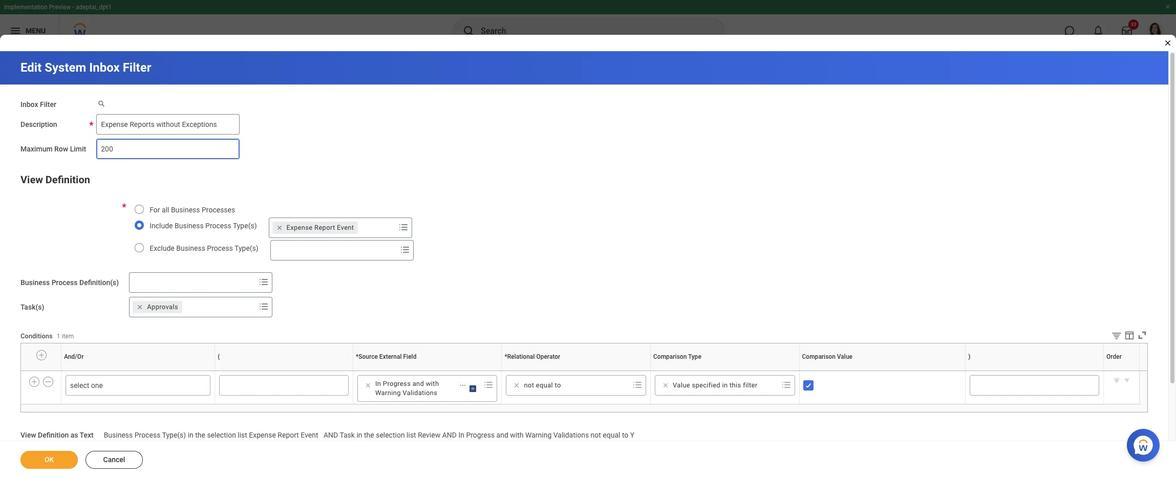 Task type: vqa. For each thing, say whether or not it's contained in the screenshot.
1st inbox image
no



Task type: describe. For each thing, give the bounding box(es) containing it.
item
[[62, 333, 74, 340]]

0 horizontal spatial expense
[[249, 431, 276, 440]]

view definition
[[20, 174, 90, 186]]

as
[[71, 431, 78, 440]]

minus image
[[45, 378, 52, 387]]

expense report event, press delete to clear value. option
[[272, 222, 358, 234]]

( button
[[284, 371, 285, 371]]

process down include business process type(s) in the left of the page
[[207, 244, 233, 252]]

y
[[631, 431, 635, 440]]

value specified in this filter, press delete to clear value. option
[[659, 380, 762, 392]]

processes
[[202, 206, 235, 214]]

value specified in this filter
[[673, 382, 758, 389]]

2 horizontal spatial value
[[884, 371, 885, 371]]

definition for view definition
[[46, 174, 90, 186]]

in inside value specified in this filter "element"
[[723, 382, 728, 389]]

cancel
[[103, 456, 125, 464]]

x small image for not
[[512, 381, 522, 391]]

edit system inbox filter dialog
[[0, 0, 1177, 479]]

limit
[[70, 145, 86, 153]]

1 vertical spatial in
[[459, 431, 465, 440]]

expense report event element
[[287, 223, 354, 232]]

0 vertical spatial inbox
[[89, 60, 120, 75]]

1 vertical spatial type
[[726, 371, 727, 371]]

0 horizontal spatial external
[[380, 354, 402, 361]]

1 horizontal spatial not
[[591, 431, 601, 440]]

1 vertical spatial event
[[301, 431, 318, 440]]

definition(s)
[[79, 279, 119, 287]]

business up the task(s)
[[20, 279, 50, 287]]

expense inside option
[[287, 224, 313, 231]]

1 vertical spatial warning
[[526, 431, 552, 440]]

equal inside not equal to element
[[536, 382, 553, 389]]

1 vertical spatial to
[[622, 431, 629, 440]]

0 vertical spatial operator
[[537, 354, 561, 361]]

caret down image
[[1122, 375, 1133, 386]]

inbox large image
[[1123, 26, 1133, 36]]

1 vertical spatial with
[[510, 431, 524, 440]]

plus image for in progress and with warning validations
[[31, 378, 38, 387]]

related actions image
[[460, 382, 467, 389]]

1 vertical spatial filter
[[40, 100, 56, 109]]

* for source
[[356, 354, 359, 361]]

x small image for include business process type(s)
[[274, 223, 285, 233]]

1 horizontal spatial in
[[357, 431, 363, 440]]

comparison value
[[803, 354, 853, 361]]

adeptai_dpt1
[[76, 4, 112, 11]]

and/or for and/or ( source external field relational operator comparison type comparison value ) order
[[137, 371, 139, 371]]

row
[[54, 145, 68, 153]]

and inside in progress and with warning validations
[[413, 380, 424, 388]]

exclude business process type(s)
[[150, 244, 259, 252]]

relational inside row element
[[508, 354, 535, 361]]

view definition as text
[[20, 431, 94, 440]]

all
[[162, 206, 169, 214]]

1 horizontal spatial validations
[[554, 431, 589, 440]]

* for relational
[[505, 354, 508, 361]]

exclude
[[150, 244, 175, 252]]

with inside in progress and with warning validations
[[426, 380, 439, 388]]

this
[[730, 382, 742, 389]]

description
[[20, 120, 57, 128]]

task
[[340, 431, 355, 440]]

2 list from the left
[[407, 431, 416, 440]]

for all business processes
[[150, 206, 235, 214]]

view for view definition as text
[[20, 431, 36, 440]]

1 horizontal spatial external
[[427, 371, 429, 371]]

1 and from the left
[[324, 431, 338, 440]]

1 vertical spatial order
[[1122, 371, 1123, 371]]

report inside option
[[315, 224, 335, 231]]

close environment banner image
[[1166, 4, 1172, 10]]

definition for view definition as text
[[38, 431, 69, 440]]

x small image for value
[[661, 381, 671, 391]]

in progress and with warning validations, press delete to clear value. option
[[361, 380, 479, 398]]

search image
[[463, 25, 475, 37]]

business process type(s) in the selection list expense report event   and task in the selection list review and in progress and with warning validations not equal to y
[[104, 431, 635, 440]]

plus image for source external field
[[38, 351, 45, 360]]

in progress and with warning validations element
[[376, 380, 454, 398]]

) button
[[1035, 371, 1036, 371]]

business down "for all business processes"
[[175, 222, 204, 230]]

maximum row limit
[[20, 145, 86, 153]]

and/or button
[[137, 371, 139, 371]]

Description text field
[[96, 114, 240, 135]]

system
[[45, 60, 86, 75]]

cancel button
[[86, 451, 143, 469]]

not inside not equal to element
[[524, 382, 535, 389]]

1 vertical spatial source
[[425, 371, 427, 371]]

prompts image for include business process type(s)
[[397, 221, 410, 234]]

comparison type button
[[723, 371, 728, 371]]

expense report event
[[287, 224, 354, 231]]

specified
[[692, 382, 721, 389]]

2 selection from the left
[[376, 431, 405, 440]]

0 horizontal spatial in
[[188, 431, 194, 440]]

ok
[[44, 456, 54, 464]]

* source external field
[[356, 354, 417, 361]]

1 horizontal spatial and
[[497, 431, 509, 440]]

value inside "element"
[[673, 382, 691, 389]]

inbox filter
[[20, 100, 56, 109]]

0 vertical spatial field
[[404, 354, 417, 361]]

for
[[150, 206, 160, 214]]

1 horizontal spatial operator
[[576, 371, 578, 371]]

comparison type
[[654, 354, 702, 361]]

1 horizontal spatial equal
[[603, 431, 621, 440]]

to inside option
[[555, 382, 561, 389]]

0 horizontal spatial source
[[359, 354, 378, 361]]

0 vertical spatial type
[[689, 354, 702, 361]]

process up cancel button
[[135, 431, 161, 440]]

1 horizontal spatial filter
[[123, 60, 151, 75]]

type(s) for include business process type(s)
[[233, 222, 257, 230]]

business right all
[[171, 206, 200, 214]]



Task type: locate. For each thing, give the bounding box(es) containing it.
2 the from the left
[[364, 431, 374, 440]]

1 vertical spatial type(s)
[[235, 244, 259, 252]]

equal down * relational operator
[[536, 382, 553, 389]]

type(s) for exclude business process type(s)
[[235, 244, 259, 252]]

2 vertical spatial value
[[673, 382, 691, 389]]

x small image left not equal to element
[[512, 381, 522, 391]]

type
[[689, 354, 702, 361], [726, 371, 727, 371]]

1 vertical spatial validations
[[554, 431, 589, 440]]

1 view from the top
[[20, 174, 43, 186]]

row element containing and/or
[[21, 344, 1143, 371]]

approvals
[[147, 303, 178, 311]]

implementation preview -   adeptai_dpt1
[[4, 4, 112, 11]]

0 vertical spatial plus image
[[38, 351, 45, 360]]

and/or ( source external field relational operator comparison type comparison value ) order
[[137, 371, 1123, 371]]

2 x small image from the left
[[512, 381, 522, 391]]

and
[[413, 380, 424, 388], [497, 431, 509, 440]]

x small image
[[274, 223, 285, 233], [135, 302, 145, 312]]

type(s)
[[233, 222, 257, 230], [235, 244, 259, 252], [162, 431, 186, 440]]

0 vertical spatial not
[[524, 382, 535, 389]]

and left task
[[324, 431, 338, 440]]

x small image inside approvals, press delete to clear value. "option"
[[135, 302, 145, 312]]

process down processes
[[206, 222, 231, 230]]

1 horizontal spatial type
[[726, 371, 727, 371]]

task(s)
[[20, 303, 44, 311]]

x small image for task(s)
[[135, 302, 145, 312]]

maximum
[[20, 145, 53, 153]]

selection
[[207, 431, 236, 440], [376, 431, 405, 440]]

to down * relational operator
[[555, 382, 561, 389]]

in down * source external field
[[376, 380, 381, 388]]

business down include business process type(s) in the left of the page
[[176, 244, 205, 252]]

1 vertical spatial field
[[429, 371, 430, 371]]

1 horizontal spatial value
[[838, 354, 853, 361]]

*
[[356, 354, 359, 361], [505, 354, 508, 361]]

1 horizontal spatial event
[[337, 224, 354, 231]]

progress
[[383, 380, 411, 388], [466, 431, 495, 440]]

1 horizontal spatial (
[[284, 371, 284, 371]]

2 vertical spatial type(s)
[[162, 431, 186, 440]]

inbox right system
[[89, 60, 120, 75]]

value specified in this filter element
[[673, 381, 758, 390]]

external up the in progress and with warning validations, press delete to clear value. option
[[427, 371, 429, 371]]

) inside row element
[[969, 354, 971, 361]]

x small image inside the in progress and with warning validations, press delete to clear value. option
[[363, 381, 374, 391]]

1 vertical spatial equal
[[603, 431, 621, 440]]

0 vertical spatial (
[[218, 354, 220, 361]]

conditions
[[20, 333, 53, 340]]

1 horizontal spatial list
[[407, 431, 416, 440]]

source up in progress and with warning validations
[[359, 354, 378, 361]]

expense
[[287, 224, 313, 231], [249, 431, 276, 440]]

0 horizontal spatial the
[[195, 431, 205, 440]]

row element down relational operator button
[[21, 372, 1140, 404]]

0 horizontal spatial value
[[673, 382, 691, 389]]

review
[[418, 431, 441, 440]]

warning down * source external field
[[376, 389, 401, 397]]

0 horizontal spatial *
[[356, 354, 359, 361]]

0 vertical spatial filter
[[123, 60, 151, 75]]

row element up not equal to
[[21, 344, 1143, 371]]

x small image down comparison type
[[661, 381, 671, 391]]

implementation preview -   adeptai_dpt1 banner
[[0, 0, 1177, 47]]

0 vertical spatial external
[[380, 354, 402, 361]]

0 horizontal spatial warning
[[376, 389, 401, 397]]

0 horizontal spatial type
[[689, 354, 702, 361]]

1 vertical spatial not
[[591, 431, 601, 440]]

relational operator button
[[574, 371, 579, 371]]

and
[[324, 431, 338, 440], [443, 431, 457, 440]]

definition down row
[[46, 174, 90, 186]]

-
[[72, 4, 74, 11]]

1 vertical spatial progress
[[466, 431, 495, 440]]

click to view/edit grid preferences image
[[1125, 330, 1136, 341]]

1 horizontal spatial to
[[622, 431, 629, 440]]

toolbar
[[1104, 330, 1149, 343]]

0 vertical spatial definition
[[46, 174, 90, 186]]

* relational operator
[[505, 354, 561, 361]]

order up caret down image
[[1122, 371, 1123, 371]]

include
[[150, 222, 173, 230]]

2 view from the top
[[20, 431, 36, 440]]

equal
[[536, 382, 553, 389], [603, 431, 621, 440]]

and/or
[[64, 354, 84, 361], [137, 371, 139, 371]]

0 vertical spatial progress
[[383, 380, 411, 388]]

x small image left approvals element
[[135, 302, 145, 312]]

in inside in progress and with warning validations
[[376, 380, 381, 388]]

view definition button
[[20, 174, 90, 186]]

Search field
[[271, 241, 397, 260]]

1 list from the left
[[238, 431, 247, 440]]

prompts image
[[397, 221, 410, 234], [258, 276, 270, 288], [258, 301, 270, 313], [781, 379, 793, 391]]

0 vertical spatial )
[[969, 354, 971, 361]]

plus image
[[38, 351, 45, 360], [31, 378, 38, 387]]

relational
[[508, 354, 535, 361], [574, 371, 576, 371]]

1 horizontal spatial *
[[505, 354, 508, 361]]

prompts image for business process definition(s)
[[258, 276, 270, 288]]

0 horizontal spatial operator
[[537, 354, 561, 361]]

1 vertical spatial view
[[20, 431, 36, 440]]

process left the definition(s)
[[52, 279, 78, 287]]

order inside row element
[[1107, 354, 1123, 361]]

( inside row element
[[218, 354, 220, 361]]

not
[[524, 382, 535, 389], [591, 431, 601, 440]]

and right review
[[443, 431, 457, 440]]

0 horizontal spatial progress
[[383, 380, 411, 388]]

notifications large image
[[1094, 26, 1104, 36]]

edit
[[20, 60, 42, 75]]

order
[[1107, 354, 1123, 361], [1122, 371, 1123, 371]]

inbox
[[89, 60, 120, 75], [20, 100, 38, 109]]

source up the in progress and with warning validations, press delete to clear value. option
[[425, 371, 427, 371]]

in progress and with warning validations
[[376, 380, 439, 397]]

x small image left expense report event element
[[274, 223, 285, 233]]

process
[[206, 222, 231, 230], [207, 244, 233, 252], [52, 279, 78, 287], [135, 431, 161, 440]]

business
[[171, 206, 200, 214], [175, 222, 204, 230], [176, 244, 205, 252], [20, 279, 50, 287], [104, 431, 133, 440]]

1 vertical spatial (
[[284, 371, 284, 371]]

text
[[80, 431, 94, 440]]

inbox up description
[[20, 100, 38, 109]]

1 vertical spatial operator
[[576, 371, 578, 371]]

)
[[969, 354, 971, 361], [1035, 371, 1035, 371]]

with
[[426, 380, 439, 388], [510, 431, 524, 440]]

close edit system inbox filter image
[[1165, 39, 1173, 47]]

filter
[[744, 382, 758, 389]]

1 vertical spatial report
[[278, 431, 299, 440]]

prompts image for task(s)
[[258, 301, 270, 313]]

validations inside in progress and with warning validations
[[403, 389, 438, 397]]

ok button
[[20, 451, 78, 469]]

in right review
[[459, 431, 465, 440]]

preview
[[49, 4, 71, 11]]

0 vertical spatial x small image
[[274, 223, 285, 233]]

x small image for in
[[363, 381, 374, 391]]

event left task
[[301, 431, 318, 440]]

field up the in progress and with warning validations, press delete to clear value. option
[[429, 371, 430, 371]]

0 vertical spatial source
[[359, 354, 378, 361]]

1 horizontal spatial and
[[443, 431, 457, 440]]

view definition group
[[20, 172, 1149, 441]]

1 horizontal spatial report
[[315, 224, 335, 231]]

1 horizontal spatial x small image
[[274, 223, 285, 233]]

include business process type(s)
[[150, 222, 257, 230]]

1 vertical spatial definition
[[38, 431, 69, 440]]

to
[[555, 382, 561, 389], [622, 431, 629, 440]]

x small image inside the value specified in this filter, press delete to clear value. option
[[661, 381, 671, 391]]

1 horizontal spatial and/or
[[137, 371, 139, 371]]

1 the from the left
[[195, 431, 205, 440]]

0 vertical spatial to
[[555, 382, 561, 389]]

1 horizontal spatial expense
[[287, 224, 313, 231]]

list
[[238, 431, 247, 440], [407, 431, 416, 440]]

in
[[376, 380, 381, 388], [459, 431, 465, 440]]

caret bottom image
[[1112, 375, 1122, 386]]

approvals element
[[147, 303, 178, 312]]

validations
[[403, 389, 438, 397], [554, 431, 589, 440]]

warning down not equal to, press delete to clear value. option
[[526, 431, 552, 440]]

1 horizontal spatial inbox
[[89, 60, 120, 75]]

1 horizontal spatial warning
[[526, 431, 552, 440]]

view
[[20, 174, 43, 186], [20, 431, 36, 440]]

not left the y
[[591, 431, 601, 440]]

source external field button
[[425, 371, 430, 371]]

2 horizontal spatial in
[[723, 382, 728, 389]]

0 vertical spatial warning
[[376, 389, 401, 397]]

2 and from the left
[[443, 431, 457, 440]]

1 horizontal spatial in
[[459, 431, 465, 440]]

0 horizontal spatial validations
[[403, 389, 438, 397]]

external up in progress and with warning validations
[[380, 354, 402, 361]]

external
[[380, 354, 402, 361], [427, 371, 429, 371]]

1 vertical spatial expense
[[249, 431, 276, 440]]

view up ok button
[[20, 431, 36, 440]]

view for view definition
[[20, 174, 43, 186]]

implementation
[[4, 4, 47, 11]]

row element containing in progress and with warning validations
[[21, 372, 1140, 404]]

comparison
[[654, 354, 687, 361], [803, 354, 836, 361], [723, 371, 726, 371], [881, 371, 884, 371]]

1 horizontal spatial selection
[[376, 431, 405, 440]]

warning
[[376, 389, 401, 397], [526, 431, 552, 440]]

approvals, press delete to clear value. option
[[133, 301, 182, 313]]

event
[[337, 224, 354, 231], [301, 431, 318, 440]]

event up search field
[[337, 224, 354, 231]]

0 vertical spatial validations
[[403, 389, 438, 397]]

0 horizontal spatial x small image
[[363, 381, 374, 391]]

Maximum Row Limit text field
[[96, 139, 240, 159]]

select to filter grid data image
[[1112, 330, 1123, 341]]

type up specified
[[689, 354, 702, 361]]

plus image left minus image
[[31, 378, 38, 387]]

prompts image
[[399, 244, 411, 256], [483, 379, 495, 391], [632, 379, 644, 391]]

0 horizontal spatial not
[[524, 382, 535, 389]]

1 vertical spatial external
[[427, 371, 429, 371]]

1 vertical spatial x small image
[[135, 302, 145, 312]]

1 selection from the left
[[207, 431, 236, 440]]

3 x small image from the left
[[661, 381, 671, 391]]

0 horizontal spatial and/or
[[64, 354, 84, 361]]

event inside option
[[337, 224, 354, 231]]

0 horizontal spatial event
[[301, 431, 318, 440]]

0 vertical spatial value
[[838, 354, 853, 361]]

equal left the y
[[603, 431, 621, 440]]

Business Process Definition(s) field
[[130, 273, 256, 292]]

the
[[195, 431, 205, 440], [364, 431, 374, 440]]

0 horizontal spatial and
[[324, 431, 338, 440]]

0 vertical spatial row element
[[21, 344, 1143, 371]]

not equal to, press delete to clear value. option
[[510, 380, 566, 392]]

plus image down conditions
[[38, 351, 45, 360]]

in
[[723, 382, 728, 389], [188, 431, 194, 440], [357, 431, 363, 440]]

business process definition(s)
[[20, 279, 119, 287]]

1 * from the left
[[356, 354, 359, 361]]

1 row element from the top
[[21, 344, 1143, 371]]

order up order column header
[[1107, 354, 1123, 361]]

1 horizontal spatial field
[[429, 371, 430, 371]]

0 horizontal spatial equal
[[536, 382, 553, 389]]

workday assistant region
[[1128, 425, 1165, 462]]

definition
[[46, 174, 90, 186], [38, 431, 69, 440]]

1 horizontal spatial relational
[[574, 371, 576, 371]]

0 horizontal spatial and
[[413, 380, 424, 388]]

business up cancel
[[104, 431, 133, 440]]

0 vertical spatial and
[[413, 380, 424, 388]]

1 vertical spatial and
[[497, 431, 509, 440]]

0 horizontal spatial inbox
[[20, 100, 38, 109]]

2 * from the left
[[505, 354, 508, 361]]

operator
[[537, 354, 561, 361], [576, 371, 578, 371]]

fullscreen image
[[1137, 330, 1149, 341]]

view down maximum
[[20, 174, 43, 186]]

value
[[838, 354, 853, 361], [884, 371, 885, 371], [673, 382, 691, 389]]

edit system inbox filter
[[20, 60, 151, 75]]

not equal to element
[[524, 381, 561, 390]]

warning inside in progress and with warning validations
[[376, 389, 401, 397]]

1 horizontal spatial x small image
[[512, 381, 522, 391]]

not equal to
[[524, 382, 561, 389]]

0 horizontal spatial x small image
[[135, 302, 145, 312]]

report
[[315, 224, 335, 231], [278, 431, 299, 440]]

0 horizontal spatial with
[[426, 380, 439, 388]]

0 vertical spatial in
[[376, 380, 381, 388]]

comparison value column header
[[800, 371, 966, 372]]

x small image
[[363, 381, 374, 391], [512, 381, 522, 391], [661, 381, 671, 391]]

and/or for and/or
[[64, 354, 84, 361]]

0 horizontal spatial prompts image
[[399, 244, 411, 256]]

profile logan mcneil element
[[1142, 19, 1171, 42]]

row element
[[21, 344, 1143, 371], [21, 372, 1140, 404]]

0 horizontal spatial report
[[278, 431, 299, 440]]

0 horizontal spatial relational
[[508, 354, 535, 361]]

1 horizontal spatial with
[[510, 431, 524, 440]]

source
[[359, 354, 378, 361], [425, 371, 427, 371]]

definition left as
[[38, 431, 69, 440]]

filter
[[123, 60, 151, 75], [40, 100, 56, 109]]

x small image down * source external field
[[363, 381, 374, 391]]

conditions 1 item
[[20, 333, 74, 340]]

check small image
[[803, 380, 815, 392]]

0 vertical spatial type(s)
[[233, 222, 257, 230]]

x small image inside not equal to, press delete to clear value. option
[[512, 381, 522, 391]]

x small image inside expense report event, press delete to clear value. option
[[274, 223, 285, 233]]

not down * relational operator
[[524, 382, 535, 389]]

edit system inbox filter main content
[[0, 51, 1177, 479]]

1 horizontal spatial )
[[1035, 371, 1035, 371]]

1 vertical spatial inbox
[[20, 100, 38, 109]]

(
[[218, 354, 220, 361], [284, 371, 284, 371]]

0 vertical spatial view
[[20, 174, 43, 186]]

0 vertical spatial equal
[[536, 382, 553, 389]]

2 row element from the top
[[21, 372, 1140, 404]]

field up in progress and with warning validations
[[404, 354, 417, 361]]

1 vertical spatial value
[[884, 371, 885, 371]]

toolbar inside view definition group
[[1104, 330, 1149, 343]]

prompts image for in
[[483, 379, 495, 391]]

1 x small image from the left
[[363, 381, 374, 391]]

type up value specified in this filter
[[726, 371, 727, 371]]

to left the y
[[622, 431, 629, 440]]

prompts image for not
[[632, 379, 644, 391]]

progress inside in progress and with warning validations
[[383, 380, 411, 388]]

field
[[404, 354, 417, 361], [429, 371, 430, 371]]

1 vertical spatial plus image
[[31, 378, 38, 387]]

1
[[57, 333, 60, 340]]

order column header
[[1104, 371, 1140, 372]]



